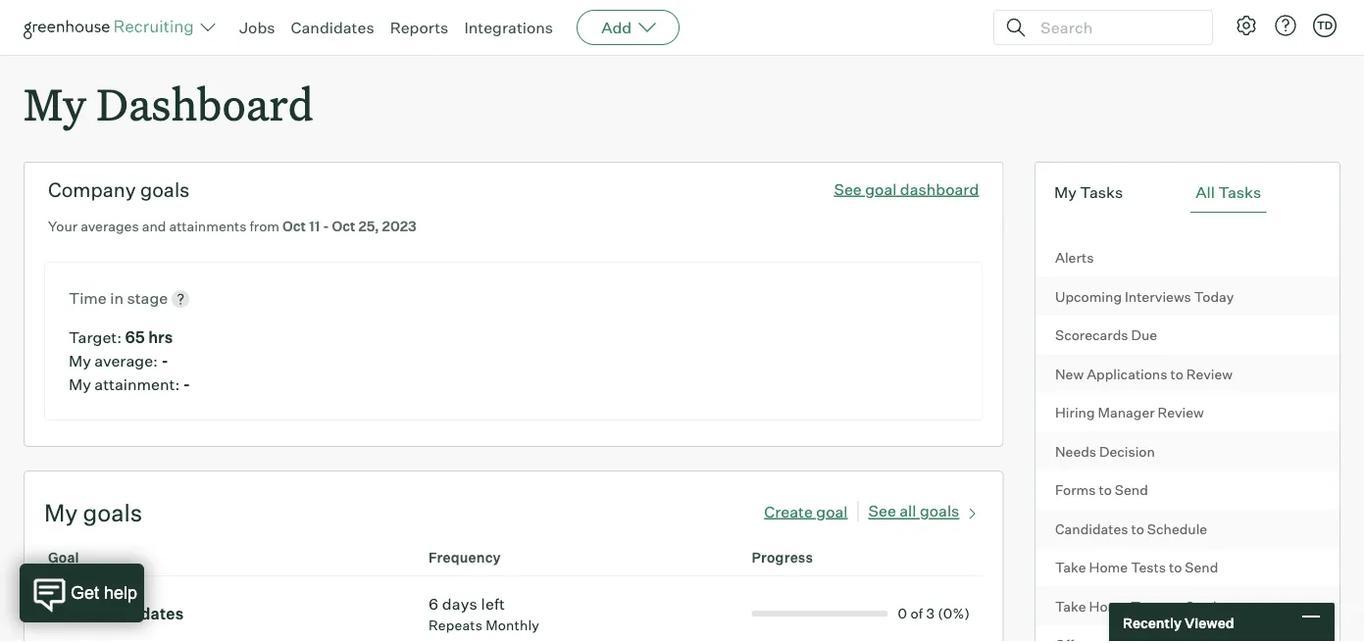 Task type: describe. For each thing, give the bounding box(es) containing it.
today
[[1194, 288, 1234, 305]]

upcoming interviews today link
[[1036, 277, 1340, 316]]

goal for create
[[816, 502, 848, 521]]

6 days left repeats monthly
[[429, 595, 539, 634]]

repeats
[[429, 617, 483, 634]]

candidates link
[[291, 18, 374, 37]]

my for dashboard
[[24, 75, 86, 132]]

recently viewed
[[1123, 614, 1234, 631]]

0
[[898, 605, 907, 622]]

my tasks button
[[1049, 173, 1128, 213]]

all tasks
[[1196, 183, 1261, 202]]

progress
[[752, 549, 813, 567]]

see goal dashboard link
[[834, 179, 979, 199]]

reports link
[[390, 18, 449, 37]]

grade
[[1185, 598, 1224, 615]]

my for tasks
[[1054, 183, 1077, 202]]

tests for grade
[[1131, 598, 1166, 615]]

to up take home tests to send
[[1131, 520, 1144, 538]]

forms
[[1055, 482, 1096, 499]]

candidates to schedule
[[1055, 520, 1207, 538]]

recently
[[1123, 614, 1182, 631]]

monthly
[[486, 617, 539, 634]]

take home tests to send link
[[1036, 548, 1340, 587]]

goals for my goals
[[83, 498, 142, 528]]

time
[[69, 289, 107, 308]]

dashboard
[[96, 75, 313, 132]]

goal
[[48, 549, 79, 567]]

jobs
[[239, 18, 275, 37]]

all
[[900, 502, 916, 521]]

6
[[429, 595, 439, 614]]

time in
[[69, 289, 127, 308]]

and
[[142, 218, 166, 235]]

all
[[1196, 183, 1215, 202]]

hiring manager review
[[1055, 404, 1204, 421]]

0 horizontal spatial 3
[[85, 604, 94, 624]]

your
[[48, 218, 78, 235]]

see all goals
[[868, 502, 959, 521]]

11
[[309, 218, 320, 235]]

needs decision
[[1055, 443, 1155, 460]]

frequency
[[429, 549, 501, 567]]

2 oct from the left
[[332, 218, 356, 235]]

tab list containing my tasks
[[1049, 173, 1326, 213]]

tasks for all tasks
[[1218, 183, 1261, 202]]

company goals
[[48, 178, 190, 202]]

hiring
[[1055, 404, 1095, 421]]

all tasks button
[[1191, 173, 1266, 213]]

my dashboard
[[24, 75, 313, 132]]

alerts link
[[1036, 239, 1340, 277]]

create goal link
[[764, 502, 868, 521]]

1 horizontal spatial 3
[[926, 605, 935, 622]]

target: 65 hrs my average: - my attainment: -
[[69, 328, 190, 394]]

integrations link
[[464, 18, 553, 37]]

due
[[1131, 327, 1157, 344]]

from
[[250, 218, 280, 235]]

candidates
[[98, 604, 184, 624]]

see for see goal dashboard
[[834, 179, 862, 199]]

(0%)
[[938, 605, 970, 622]]

scorecards due link
[[1036, 316, 1340, 355]]

integrations
[[464, 18, 553, 37]]

add
[[601, 18, 632, 37]]

2023
[[382, 218, 417, 235]]

65
[[125, 328, 145, 347]]

new applications to review link
[[1036, 355, 1340, 393]]

hrs
[[148, 328, 173, 347]]

2 horizontal spatial -
[[323, 218, 329, 235]]

reports
[[390, 18, 449, 37]]

scorecards
[[1055, 327, 1128, 344]]

to right forms
[[1099, 482, 1112, 499]]

1 oct from the left
[[283, 218, 306, 235]]

greenhouse recruiting image
[[24, 16, 200, 39]]

see all goals link
[[868, 497, 983, 521]]

new
[[1055, 366, 1084, 383]]

of
[[911, 605, 923, 622]]

forms to send
[[1055, 482, 1148, 499]]

add button
[[577, 10, 680, 45]]

forms to send link
[[1036, 471, 1340, 510]]

tasks for my tasks
[[1080, 183, 1123, 202]]

take home tests to grade
[[1055, 598, 1224, 615]]



Task type: locate. For each thing, give the bounding box(es) containing it.
0 vertical spatial tests
[[1131, 559, 1166, 576]]

candidates for candidates
[[291, 18, 374, 37]]

see goal dashboard
[[834, 179, 979, 199]]

candidates down forms to send
[[1055, 520, 1128, 538]]

1 take from the top
[[1055, 559, 1086, 576]]

goal
[[865, 179, 897, 199], [816, 502, 848, 521]]

0 horizontal spatial oct
[[283, 218, 306, 235]]

1 horizontal spatial goal
[[865, 179, 897, 199]]

review
[[1187, 366, 1233, 383], [1158, 404, 1204, 421]]

1 vertical spatial goal
[[816, 502, 848, 521]]

alerts
[[1055, 249, 1094, 266]]

your averages and attainments from oct 11 - oct 25, 2023
[[48, 218, 417, 235]]

1 horizontal spatial tasks
[[1218, 183, 1261, 202]]

1 vertical spatial home
[[1089, 598, 1128, 615]]

3 right the 'hire'
[[85, 604, 94, 624]]

Search text field
[[1036, 13, 1195, 42]]

2 take from the top
[[1055, 598, 1086, 615]]

decision
[[1099, 443, 1155, 460]]

0 vertical spatial goal
[[865, 179, 897, 199]]

take for take home tests to grade
[[1055, 598, 1086, 615]]

send up candidates to schedule
[[1115, 482, 1148, 499]]

take home tests to grade link
[[1036, 587, 1340, 626]]

25,
[[358, 218, 379, 235]]

goal left dashboard
[[865, 179, 897, 199]]

- right 11
[[323, 218, 329, 235]]

candidates to schedule link
[[1036, 510, 1340, 548]]

- down "hrs"
[[161, 351, 168, 371]]

my tasks
[[1054, 183, 1123, 202]]

review inside new applications to review 'link'
[[1187, 366, 1233, 383]]

hire
[[48, 604, 81, 624]]

-
[[323, 218, 329, 235], [161, 351, 168, 371], [183, 375, 190, 394]]

3
[[85, 604, 94, 624], [926, 605, 935, 622]]

1 vertical spatial -
[[161, 351, 168, 371]]

create
[[764, 502, 813, 521]]

1 vertical spatial review
[[1158, 404, 1204, 421]]

1 vertical spatial tests
[[1131, 598, 1166, 615]]

take
[[1055, 559, 1086, 576], [1055, 598, 1086, 615]]

tasks right all
[[1218, 183, 1261, 202]]

average:
[[95, 351, 158, 371]]

1 tasks from the left
[[1080, 183, 1123, 202]]

2 home from the top
[[1089, 598, 1128, 615]]

viewed
[[1185, 614, 1234, 631]]

2 tests from the top
[[1131, 598, 1166, 615]]

1 vertical spatial candidates
[[1055, 520, 1128, 538]]

interviews
[[1125, 288, 1191, 305]]

see
[[834, 179, 862, 199], [868, 502, 896, 521]]

my for goals
[[44, 498, 78, 528]]

days
[[442, 595, 478, 614]]

needs
[[1055, 443, 1097, 460]]

1 vertical spatial see
[[868, 502, 896, 521]]

dashboard
[[900, 179, 979, 199]]

tab list
[[1049, 173, 1326, 213]]

0 of 3 (0%)
[[898, 605, 970, 622]]

0 horizontal spatial goal
[[816, 502, 848, 521]]

0 vertical spatial candidates
[[291, 18, 374, 37]]

td
[[1317, 19, 1333, 32]]

take down take home tests to send
[[1055, 598, 1086, 615]]

see left dashboard
[[834, 179, 862, 199]]

to inside 'link'
[[1170, 366, 1184, 383]]

send
[[1115, 482, 1148, 499], [1185, 559, 1218, 576]]

2 vertical spatial -
[[183, 375, 190, 394]]

1 horizontal spatial see
[[868, 502, 896, 521]]

0 vertical spatial send
[[1115, 482, 1148, 499]]

to down the schedule
[[1169, 559, 1182, 576]]

tests for send
[[1131, 559, 1166, 576]]

0 horizontal spatial send
[[1115, 482, 1148, 499]]

review down scorecards due link
[[1187, 366, 1233, 383]]

candidates
[[291, 18, 374, 37], [1055, 520, 1128, 538]]

in
[[110, 289, 124, 308]]

candidates right the jobs link
[[291, 18, 374, 37]]

new applications to review
[[1055, 366, 1233, 383]]

home for take home tests to send
[[1089, 559, 1128, 576]]

0 vertical spatial take
[[1055, 559, 1086, 576]]

schedule
[[1147, 520, 1207, 538]]

jobs link
[[239, 18, 275, 37]]

0 horizontal spatial see
[[834, 179, 862, 199]]

tasks
[[1080, 183, 1123, 202], [1218, 183, 1261, 202]]

hiring manager review link
[[1036, 393, 1340, 432]]

oct
[[283, 218, 306, 235], [332, 218, 356, 235]]

3 right of
[[926, 605, 935, 622]]

0 horizontal spatial -
[[161, 351, 168, 371]]

2 tasks from the left
[[1218, 183, 1261, 202]]

upcoming interviews today
[[1055, 288, 1234, 305]]

take down candidates to schedule
[[1055, 559, 1086, 576]]

1 home from the top
[[1089, 559, 1128, 576]]

scorecards due
[[1055, 327, 1157, 344]]

see left the "all"
[[868, 502, 896, 521]]

needs decision link
[[1036, 432, 1340, 471]]

goal for see
[[865, 179, 897, 199]]

target:
[[69, 328, 122, 347]]

see for see all goals
[[868, 502, 896, 521]]

progress bar
[[752, 611, 888, 617]]

attainments
[[169, 218, 247, 235]]

create goal
[[764, 502, 848, 521]]

take home tests to send
[[1055, 559, 1218, 576]]

1 horizontal spatial candidates
[[1055, 520, 1128, 538]]

hire 3 candidates
[[48, 604, 184, 624]]

candidates for candidates to schedule
[[1055, 520, 1128, 538]]

attainment:
[[95, 375, 180, 394]]

upcoming
[[1055, 288, 1122, 305]]

take for take home tests to send
[[1055, 559, 1086, 576]]

0 vertical spatial see
[[834, 179, 862, 199]]

my
[[24, 75, 86, 132], [1054, 183, 1077, 202], [69, 351, 91, 371], [69, 375, 91, 394], [44, 498, 78, 528]]

applications
[[1087, 366, 1168, 383]]

to down scorecards due link
[[1170, 366, 1184, 383]]

- right attainment:
[[183, 375, 190, 394]]

home
[[1089, 559, 1128, 576], [1089, 598, 1128, 615]]

0 vertical spatial -
[[323, 218, 329, 235]]

td button
[[1313, 14, 1337, 37]]

goals for company goals
[[140, 178, 190, 202]]

home down take home tests to send
[[1089, 598, 1128, 615]]

oct left 11
[[283, 218, 306, 235]]

review down new applications to review 'link'
[[1158, 404, 1204, 421]]

tests down take home tests to send
[[1131, 598, 1166, 615]]

left
[[481, 595, 505, 614]]

1 horizontal spatial oct
[[332, 218, 356, 235]]

goal right 'create'
[[816, 502, 848, 521]]

my goals
[[44, 498, 142, 528]]

0 horizontal spatial candidates
[[291, 18, 374, 37]]

averages
[[81, 218, 139, 235]]

oct left 25, on the left
[[332, 218, 356, 235]]

1 vertical spatial take
[[1055, 598, 1086, 615]]

1 vertical spatial send
[[1185, 559, 1218, 576]]

0 vertical spatial home
[[1089, 559, 1128, 576]]

td button
[[1309, 10, 1341, 41]]

home down candidates to schedule
[[1089, 559, 1128, 576]]

send up grade at the bottom right of the page
[[1185, 559, 1218, 576]]

to left grade at the bottom right of the page
[[1169, 598, 1182, 615]]

review inside the hiring manager review link
[[1158, 404, 1204, 421]]

1 horizontal spatial -
[[183, 375, 190, 394]]

1 horizontal spatial send
[[1185, 559, 1218, 576]]

company
[[48, 178, 136, 202]]

tests up take home tests to grade
[[1131, 559, 1166, 576]]

configure image
[[1235, 14, 1258, 37]]

my inside button
[[1054, 183, 1077, 202]]

manager
[[1098, 404, 1155, 421]]

tests
[[1131, 559, 1166, 576], [1131, 598, 1166, 615]]

home for take home tests to grade
[[1089, 598, 1128, 615]]

stage
[[127, 289, 168, 308]]

0 horizontal spatial tasks
[[1080, 183, 1123, 202]]

0 vertical spatial review
[[1187, 366, 1233, 383]]

tasks up alerts
[[1080, 183, 1123, 202]]

1 tests from the top
[[1131, 559, 1166, 576]]



Task type: vqa. For each thing, say whether or not it's contained in the screenshot.
UPCOMING
yes



